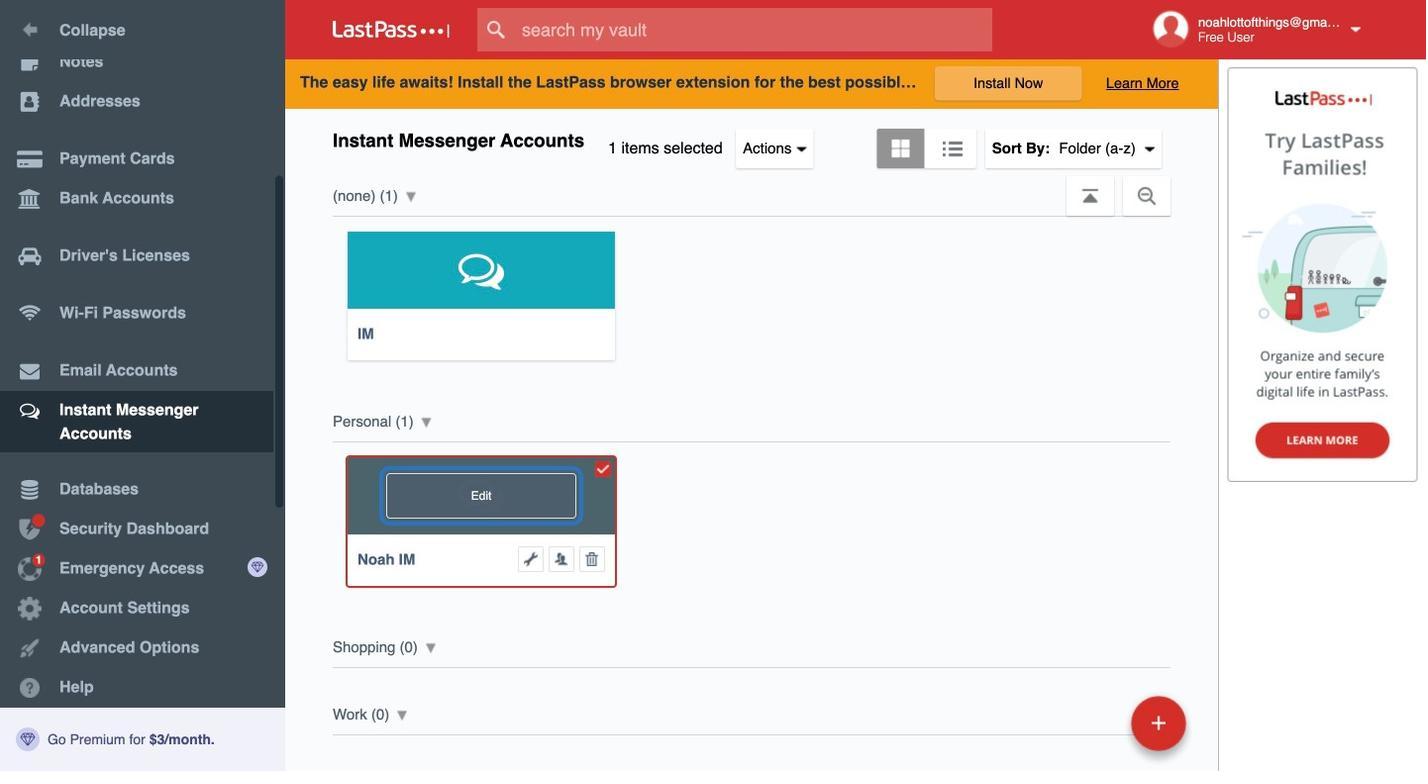 Task type: describe. For each thing, give the bounding box(es) containing it.
lastpass image
[[333, 21, 450, 39]]

search my vault text field
[[478, 8, 1032, 52]]

new item navigation
[[1125, 691, 1199, 772]]



Task type: locate. For each thing, give the bounding box(es) containing it.
main navigation navigation
[[0, 0, 285, 772]]

Search search field
[[478, 8, 1032, 52]]

new item image
[[1152, 717, 1166, 731]]

vault options navigation
[[285, 109, 1219, 216]]



Task type: vqa. For each thing, say whether or not it's contained in the screenshot.
LastPass image
yes



